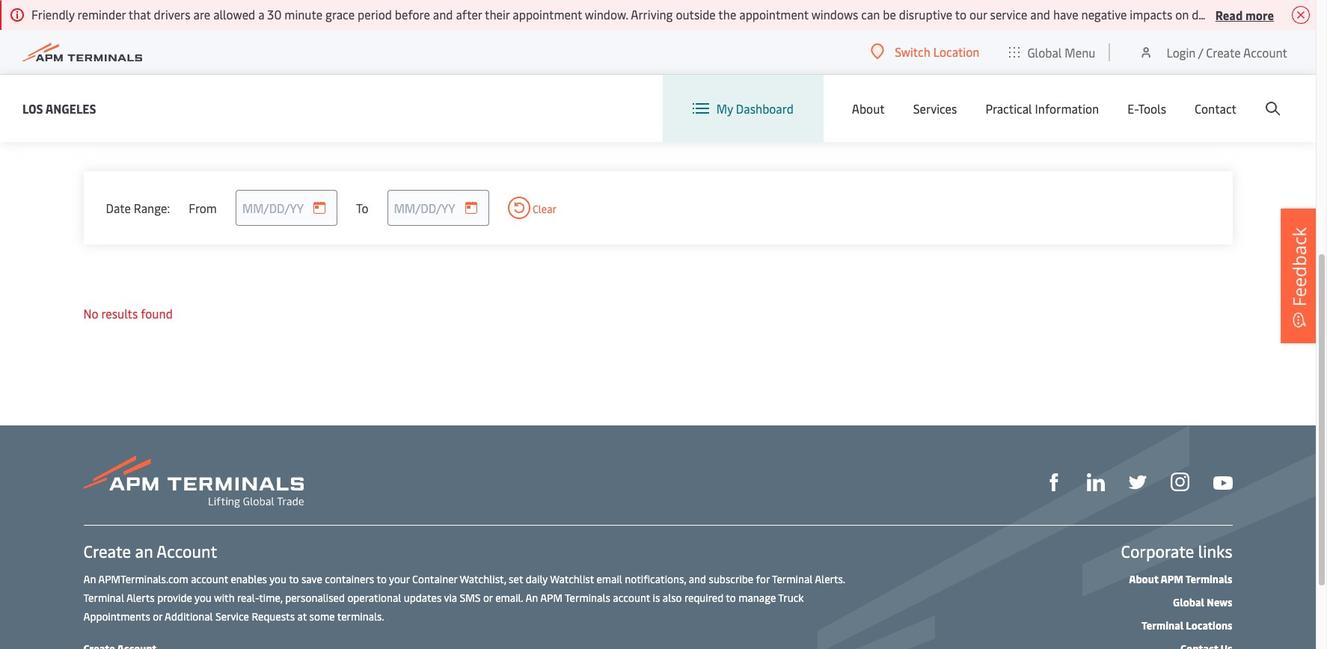 Task type: describe. For each thing, give the bounding box(es) containing it.
1 vertical spatial you
[[270, 573, 287, 587]]

From text field
[[236, 190, 338, 226]]

will
[[710, 75, 730, 91]]

operational
[[348, 591, 401, 606]]

to for to
[[356, 199, 369, 216]]

30
[[268, 6, 282, 22]]

able
[[749, 75, 773, 91]]

to left save
[[289, 573, 299, 587]]

1 drivers from the left
[[154, 6, 191, 22]]

no results found
[[83, 305, 173, 322]]

practical
[[986, 100, 1033, 117]]

apmt footer logo image
[[83, 456, 304, 508]]

arriving
[[631, 6, 673, 22]]

some
[[310, 610, 335, 624]]

our
[[970, 6, 988, 22]]

you.
[[271, 94, 295, 110]]

login / create account
[[1167, 44, 1288, 60]]

1 vertical spatial or
[[484, 591, 493, 606]]

facebook image
[[1045, 474, 1063, 492]]

practical information button
[[986, 75, 1100, 142]]

tools
[[1139, 100, 1167, 117]]

1 vertical spatial terminals
[[1186, 573, 1233, 587]]

where
[[651, 75, 685, 91]]

angeles
[[45, 100, 96, 116]]

global for global menu
[[1028, 44, 1063, 60]]

linkedin__x28_alt_x29__3_ link
[[1087, 472, 1105, 492]]

operational
[[241, 75, 306, 91]]

1 on from the left
[[1176, 6, 1190, 22]]

at
[[298, 610, 307, 624]]

for inside an apmterminals.com account enables you to save containers to your container watchlist, set daily watchlist email notifications, and subscribe for terminal alerts. terminal alerts provide you with real-time, personalised operational updates via sms or email. an apm terminals account is also required to manage truck appointments or additional service requests at some terminals.
[[757, 573, 770, 587]]

enables
[[231, 573, 267, 587]]

after
[[456, 6, 482, 22]]

windows
[[812, 6, 859, 22]]

found
[[141, 305, 173, 322]]

1 vertical spatial account
[[157, 540, 217, 563]]

2 on from the left
[[1291, 6, 1305, 22]]

allowed
[[213, 6, 255, 22]]

locations
[[1187, 619, 1233, 633]]

updates
[[309, 75, 355, 91]]

terminal up appointments on the bottom left of page
[[83, 591, 124, 606]]

read more
[[1216, 6, 1275, 23]]

To text field
[[387, 190, 489, 226]]

results
[[101, 305, 138, 322]]

0 horizontal spatial for
[[541, 75, 558, 91]]

my dashboard button
[[693, 75, 794, 142]]

an apmterminals.com account enables you to save containers to your container watchlist, set daily watchlist email notifications, and subscribe for terminal alerts. terminal alerts provide you with real-time, personalised operational updates via sms or email. an apm terminals account is also required to manage truck appointments or additional service requests at some terminals.
[[83, 573, 846, 624]]

menu
[[1065, 44, 1096, 60]]

practical information
[[986, 100, 1100, 117]]

arrive
[[1258, 6, 1288, 22]]

global for global news
[[1174, 596, 1205, 610]]

period
[[358, 6, 392, 22]]

window.
[[585, 6, 629, 22]]

to receive the latest news & operational updates by email or sms please subscribe for terminal alerts
[[83, 75, 645, 91]]

negative
[[1082, 6, 1128, 22]]

terminal down global news
[[1142, 619, 1184, 633]]

0 vertical spatial be
[[884, 6, 897, 22]]

who
[[1232, 6, 1255, 22]]

global menu
[[1028, 44, 1096, 60]]

terminals.
[[337, 610, 384, 624]]

, where you will be able to select the topics and terminals that interest you.
[[83, 75, 844, 110]]

email.
[[496, 591, 524, 606]]

and left after
[[433, 6, 453, 22]]

my dashboard
[[717, 100, 794, 117]]

0 vertical spatial account
[[191, 573, 228, 587]]

1 vertical spatial news
[[1208, 596, 1233, 610]]

1 horizontal spatial create
[[1207, 44, 1242, 60]]

&
[[229, 75, 238, 91]]

required
[[685, 591, 724, 606]]

date range:
[[106, 199, 170, 216]]

0 vertical spatial apm
[[1161, 573, 1184, 587]]

apmterminals.com
[[98, 573, 188, 587]]

select
[[790, 75, 823, 91]]

switch location button
[[872, 43, 980, 60]]

0 horizontal spatial create
[[83, 540, 131, 563]]

no
[[83, 305, 98, 322]]

close alert image
[[1293, 6, 1311, 24]]

you tube link
[[1214, 473, 1233, 491]]

corporate
[[1122, 540, 1195, 563]]

watchlist,
[[460, 573, 507, 587]]

about apm terminals
[[1130, 573, 1233, 587]]

about for about apm terminals
[[1130, 573, 1159, 587]]

service
[[216, 610, 249, 624]]

via
[[444, 591, 457, 606]]

Page number field
[[1163, 372, 1187, 396]]

instagram image
[[1171, 473, 1190, 492]]

0 horizontal spatial sms
[[421, 75, 445, 91]]

my
[[717, 100, 734, 117]]

can
[[862, 6, 881, 22]]

clear button
[[508, 197, 557, 219]]

by
[[357, 75, 370, 91]]

fill 44 link
[[1129, 472, 1147, 492]]

and left the have
[[1031, 6, 1051, 22]]

with
[[214, 591, 235, 606]]

that inside , where you will be able to select the topics and terminals that interest you.
[[199, 94, 222, 110]]

minute
[[285, 6, 323, 22]]

personalised
[[285, 591, 345, 606]]

contact button
[[1195, 75, 1237, 142]]

grace
[[326, 6, 355, 22]]

impacts
[[1131, 6, 1173, 22]]

0 horizontal spatial you
[[195, 591, 212, 606]]

range:
[[134, 199, 170, 216]]

alerts.
[[815, 573, 846, 587]]

apm inside an apmterminals.com account enables you to save containers to your container watchlist, set daily watchlist email notifications, and subscribe for terminal alerts. terminal alerts provide you with real-time, personalised operational updates via sms or email. an apm terminals account is also required to manage truck appointments or additional service requests at some terminals.
[[541, 591, 563, 606]]

e-tools button
[[1128, 75, 1167, 142]]

also
[[663, 591, 682, 606]]



Task type: locate. For each thing, give the bounding box(es) containing it.
1 vertical spatial to
[[356, 199, 369, 216]]

have
[[1054, 6, 1079, 22]]

the left latest
[[141, 75, 159, 91]]

watchlist
[[550, 573, 594, 587]]

0 horizontal spatial appointment
[[513, 6, 582, 22]]

their
[[485, 6, 510, 22]]

on right impacts
[[1176, 6, 1190, 22]]

1 vertical spatial about
[[1130, 573, 1159, 587]]

1 vertical spatial account
[[613, 591, 651, 606]]

create
[[1207, 44, 1242, 60], [83, 540, 131, 563]]

1 horizontal spatial that
[[199, 94, 222, 110]]

terminal locations
[[1142, 619, 1233, 633]]

0 vertical spatial account
[[1244, 44, 1288, 60]]

1 horizontal spatial sms
[[460, 591, 481, 606]]

1 vertical spatial an
[[526, 591, 538, 606]]

and up required
[[689, 573, 707, 587]]

an down daily
[[526, 591, 538, 606]]

linkedin image
[[1087, 474, 1105, 492]]

you inside , where you will be able to select the topics and terminals that interest you.
[[687, 75, 707, 91]]

and inside , where you will be able to select the topics and terminals that interest you.
[[120, 94, 140, 110]]

to
[[956, 6, 967, 22], [775, 75, 787, 91], [289, 573, 299, 587], [377, 573, 387, 587], [726, 591, 736, 606]]

2 horizontal spatial you
[[687, 75, 707, 91]]

0 horizontal spatial that
[[129, 6, 151, 22]]

time,
[[259, 591, 283, 606]]

are
[[194, 6, 211, 22]]

the right select
[[825, 75, 844, 91]]

1 horizontal spatial or
[[407, 75, 418, 91]]

location
[[934, 43, 980, 60]]

0 vertical spatial that
[[129, 6, 151, 22]]

that right reminder
[[129, 6, 151, 22]]

0 vertical spatial sms
[[421, 75, 445, 91]]

time
[[1308, 6, 1328, 22]]

news
[[197, 75, 227, 91], [1208, 596, 1233, 610]]

global news link
[[1174, 596, 1233, 610]]

friendly
[[31, 6, 75, 22]]

outside
[[676, 6, 716, 22]]

1 horizontal spatial subscribe
[[709, 573, 754, 587]]

terminal left , in the top left of the page
[[560, 75, 608, 91]]

0 horizontal spatial account
[[191, 573, 228, 587]]

1 horizontal spatial for
[[757, 573, 770, 587]]

that
[[129, 6, 151, 22], [199, 94, 222, 110]]

feedback button
[[1282, 209, 1319, 344]]

switch
[[895, 43, 931, 60]]

manage
[[739, 591, 776, 606]]

login / create account link
[[1140, 30, 1288, 74]]

you left 'with'
[[195, 591, 212, 606]]

create right /
[[1207, 44, 1242, 60]]

alerts down apmterminals.com
[[127, 591, 155, 606]]

1 vertical spatial subscribe
[[709, 573, 754, 587]]

terminals inside an apmterminals.com account enables you to save containers to your container watchlist, set daily watchlist email notifications, and subscribe for terminal alerts. terminal alerts provide you with real-time, personalised operational updates via sms or email. an apm terminals account is also required to manage truck appointments or additional service requests at some terminals.
[[565, 591, 611, 606]]

0 vertical spatial you
[[687, 75, 707, 91]]

0 horizontal spatial or
[[153, 610, 162, 624]]

2 horizontal spatial or
[[484, 591, 493, 606]]

be right can at right
[[884, 6, 897, 22]]

you left will in the right top of the page
[[687, 75, 707, 91]]

alerts left where
[[611, 75, 645, 91]]

subscribe inside an apmterminals.com account enables you to save containers to your container watchlist, set daily watchlist email notifications, and subscribe for terminal alerts. terminal alerts provide you with real-time, personalised operational updates via sms or email. an apm terminals account is also required to manage truck appointments or additional service requests at some terminals.
[[709, 573, 754, 587]]

1 horizontal spatial account
[[1244, 44, 1288, 60]]

appointments
[[83, 610, 150, 624]]

clear
[[530, 202, 557, 216]]

1 vertical spatial create
[[83, 540, 131, 563]]

services button
[[914, 75, 958, 142]]

terminals down latest
[[143, 94, 196, 110]]

alerts inside an apmterminals.com account enables you to save containers to your container watchlist, set daily watchlist email notifications, and subscribe for terminal alerts. terminal alerts provide you with real-time, personalised operational updates via sms or email. an apm terminals account is also required to manage truck appointments or additional service requests at some terminals.
[[127, 591, 155, 606]]

on
[[1176, 6, 1190, 22], [1291, 6, 1305, 22]]

0 vertical spatial about
[[852, 100, 885, 117]]

0 horizontal spatial global
[[1028, 44, 1063, 60]]

global
[[1028, 44, 1063, 60], [1174, 596, 1205, 610]]

daily
[[526, 573, 548, 587]]

corporate links
[[1122, 540, 1233, 563]]

1 vertical spatial that
[[199, 94, 222, 110]]

account left is
[[613, 591, 651, 606]]

to left the manage
[[726, 591, 736, 606]]

links
[[1199, 540, 1233, 563]]

that left interest
[[199, 94, 222, 110]]

apm
[[1161, 573, 1184, 587], [541, 591, 563, 606]]

0 vertical spatial to
[[83, 75, 96, 91]]

1 horizontal spatial the
[[719, 6, 737, 22]]

0 horizontal spatial to
[[83, 75, 96, 91]]

to inside , where you will be able to select the topics and terminals that interest you.
[[775, 75, 787, 91]]

provide
[[157, 591, 192, 606]]

0 horizontal spatial about
[[852, 100, 885, 117]]

disruptive
[[900, 6, 953, 22]]

your
[[389, 573, 410, 587]]

0 vertical spatial news
[[197, 75, 227, 91]]

reminder
[[78, 6, 126, 22]]

switch location
[[895, 43, 980, 60]]

about down the corporate
[[1130, 573, 1159, 587]]

about left services popup button
[[852, 100, 885, 117]]

friendly reminder that drivers are allowed a 30 minute grace period before and after their appointment window. arriving outside the appointment windows can be disruptive to our service and have negative impacts on drivers who arrive on time
[[31, 6, 1328, 22]]

1 vertical spatial global
[[1174, 596, 1205, 610]]

0 horizontal spatial apm
[[541, 591, 563, 606]]

the
[[719, 6, 737, 22], [141, 75, 159, 91], [825, 75, 844, 91]]

1 horizontal spatial global
[[1174, 596, 1205, 610]]

1 horizontal spatial about
[[1130, 573, 1159, 587]]

1 appointment from the left
[[513, 6, 582, 22]]

about button
[[852, 75, 885, 142]]

,
[[645, 75, 648, 91]]

real-
[[237, 591, 259, 606]]

about for about
[[852, 100, 885, 117]]

a
[[258, 6, 265, 22]]

1 horizontal spatial on
[[1291, 6, 1305, 22]]

notifications,
[[625, 573, 687, 587]]

is
[[653, 591, 661, 606]]

los
[[22, 100, 43, 116]]

twitter image
[[1129, 474, 1147, 492]]

2 horizontal spatial the
[[825, 75, 844, 91]]

appointment right their
[[513, 6, 582, 22]]

2 horizontal spatial terminals
[[1186, 573, 1233, 587]]

to right the able
[[775, 75, 787, 91]]

2 drivers from the left
[[1193, 6, 1229, 22]]

subscribe for terminal alerts link
[[486, 75, 645, 91]]

login
[[1167, 44, 1197, 60]]

1 horizontal spatial an
[[526, 591, 538, 606]]

be right will in the right top of the page
[[733, 75, 746, 91]]

subscribe right please
[[486, 75, 539, 91]]

1 horizontal spatial apm
[[1161, 573, 1184, 587]]

the right the outside
[[719, 6, 737, 22]]

more
[[1246, 6, 1275, 23]]

2 vertical spatial you
[[195, 591, 212, 606]]

e-tools
[[1128, 100, 1167, 117]]

account down more
[[1244, 44, 1288, 60]]

1 horizontal spatial appointment
[[740, 6, 809, 22]]

0 horizontal spatial be
[[733, 75, 746, 91]]

container
[[413, 573, 458, 587]]

read
[[1216, 6, 1244, 23]]

0 horizontal spatial drivers
[[154, 6, 191, 22]]

containers
[[325, 573, 375, 587]]

0 horizontal spatial account
[[157, 540, 217, 563]]

save
[[302, 573, 323, 587]]

2 appointment from the left
[[740, 6, 809, 22]]

global inside button
[[1028, 44, 1063, 60]]

1 vertical spatial for
[[757, 573, 770, 587]]

on left time
[[1291, 6, 1305, 22]]

e-
[[1128, 100, 1139, 117]]

appointment
[[513, 6, 582, 22], [740, 6, 809, 22]]

shape link
[[1045, 472, 1063, 492]]

to for to receive the latest news & operational updates by email or sms please subscribe for terminal alerts
[[83, 75, 96, 91]]

global up the terminal locations
[[1174, 596, 1205, 610]]

1 horizontal spatial drivers
[[1193, 6, 1229, 22]]

account right the an
[[157, 540, 217, 563]]

truck
[[779, 591, 804, 606]]

sms inside an apmterminals.com account enables you to save containers to your container watchlist, set daily watchlist email notifications, and subscribe for terminal alerts. terminal alerts provide you with real-time, personalised operational updates via sms or email. an apm terminals account is also required to manage truck appointments or additional service requests at some terminals.
[[460, 591, 481, 606]]

sms left please
[[421, 75, 445, 91]]

0 horizontal spatial news
[[197, 75, 227, 91]]

0 vertical spatial or
[[407, 75, 418, 91]]

0 vertical spatial create
[[1207, 44, 1242, 60]]

an up appointments on the bottom left of page
[[83, 573, 96, 587]]

apm down daily
[[541, 591, 563, 606]]

1 horizontal spatial terminals
[[565, 591, 611, 606]]

terminals down watchlist
[[565, 591, 611, 606]]

global menu button
[[995, 30, 1111, 74]]

1 horizontal spatial alerts
[[611, 75, 645, 91]]

1 horizontal spatial to
[[356, 199, 369, 216]]

0 vertical spatial an
[[83, 573, 96, 587]]

and down the receive
[[120, 94, 140, 110]]

1 vertical spatial alerts
[[127, 591, 155, 606]]

1 horizontal spatial news
[[1208, 596, 1233, 610]]

or down provide in the left of the page
[[153, 610, 162, 624]]

be inside , where you will be able to select the topics and terminals that interest you.
[[733, 75, 746, 91]]

drivers left who
[[1193, 6, 1229, 22]]

additional
[[165, 610, 213, 624]]

or down watchlist,
[[484, 591, 493, 606]]

or right email on the left of the page
[[407, 75, 418, 91]]

0 horizontal spatial subscribe
[[486, 75, 539, 91]]

date
[[106, 199, 131, 216]]

terminals inside , where you will be able to select the topics and terminals that interest you.
[[143, 94, 196, 110]]

1 vertical spatial apm
[[541, 591, 563, 606]]

0 vertical spatial for
[[541, 75, 558, 91]]

interest
[[225, 94, 269, 110]]

requests
[[252, 610, 295, 624]]

receive
[[99, 75, 138, 91]]

appointment left windows
[[740, 6, 809, 22]]

email
[[373, 75, 404, 91]]

youtube image
[[1214, 477, 1233, 490]]

terminal up "truck"
[[772, 573, 813, 587]]

1 vertical spatial sms
[[460, 591, 481, 606]]

subscribe up the manage
[[709, 573, 754, 587]]

2 vertical spatial or
[[153, 610, 162, 624]]

0 horizontal spatial an
[[83, 573, 96, 587]]

account up 'with'
[[191, 573, 228, 587]]

terminals up global news
[[1186, 573, 1233, 587]]

1 vertical spatial be
[[733, 75, 746, 91]]

the inside , where you will be able to select the topics and terminals that interest you.
[[825, 75, 844, 91]]

global left menu
[[1028, 44, 1063, 60]]

news up locations
[[1208, 596, 1233, 610]]

0 vertical spatial subscribe
[[486, 75, 539, 91]]

0 vertical spatial global
[[1028, 44, 1063, 60]]

apm down the corporate links
[[1161, 573, 1184, 587]]

1 horizontal spatial account
[[613, 591, 651, 606]]

0 horizontal spatial terminals
[[143, 94, 196, 110]]

subscribe
[[486, 75, 539, 91], [709, 573, 754, 587]]

to left our
[[956, 6, 967, 22]]

2 vertical spatial terminals
[[565, 591, 611, 606]]

1 horizontal spatial be
[[884, 6, 897, 22]]

set
[[509, 573, 523, 587]]

0 vertical spatial alerts
[[611, 75, 645, 91]]

to left your at the left bottom of page
[[377, 573, 387, 587]]

0 horizontal spatial on
[[1176, 6, 1190, 22]]

0 horizontal spatial alerts
[[127, 591, 155, 606]]

terminal
[[560, 75, 608, 91], [772, 573, 813, 587], [83, 591, 124, 606], [1142, 619, 1184, 633]]

los angeles link
[[22, 99, 96, 118]]

create an account
[[83, 540, 217, 563]]

read more button
[[1216, 5, 1275, 24]]

0 vertical spatial terminals
[[143, 94, 196, 110]]

latest
[[162, 75, 195, 91]]

/
[[1199, 44, 1204, 60]]

and inside an apmterminals.com account enables you to save containers to your container watchlist, set daily watchlist email notifications, and subscribe for terminal alerts. terminal alerts provide you with real-time, personalised operational updates via sms or email. an apm terminals account is also required to manage truck appointments or additional service requests at some terminals.
[[689, 573, 707, 587]]

terminals
[[143, 94, 196, 110], [1186, 573, 1233, 587], [565, 591, 611, 606]]

alerts
[[611, 75, 645, 91], [127, 591, 155, 606]]

from
[[189, 199, 217, 216]]

news left &
[[197, 75, 227, 91]]

before
[[395, 6, 430, 22]]

updates
[[404, 591, 442, 606]]

sms right via
[[460, 591, 481, 606]]

global news
[[1174, 596, 1233, 610]]

drivers
[[154, 6, 191, 22], [1193, 6, 1229, 22]]

and
[[433, 6, 453, 22], [1031, 6, 1051, 22], [120, 94, 140, 110], [689, 573, 707, 587]]

you up time,
[[270, 573, 287, 587]]

dashboard
[[736, 100, 794, 117]]

0 horizontal spatial the
[[141, 75, 159, 91]]

create left the an
[[83, 540, 131, 563]]

drivers left are
[[154, 6, 191, 22]]

1 horizontal spatial you
[[270, 573, 287, 587]]



Task type: vqa. For each thing, say whether or not it's contained in the screenshot.
'LIFTING'
no



